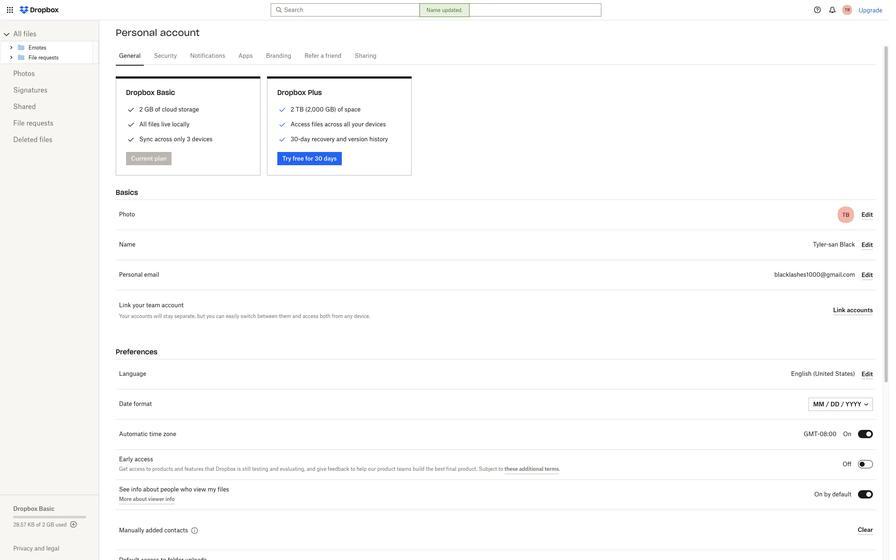 Task type: describe. For each thing, give the bounding box(es) containing it.
Search text field
[[284, 5, 586, 14]]

branding
[[266, 53, 291, 59]]

file inside tree
[[29, 55, 37, 60]]

group containing emotes
[[1, 41, 99, 64]]

these additional terms button
[[505, 465, 559, 475]]

stay
[[163, 313, 173, 320]]

08:00
[[820, 432, 837, 438]]

the
[[426, 467, 434, 472]]

0 vertical spatial gb
[[144, 106, 153, 113]]

default
[[833, 492, 852, 498]]

time
[[149, 432, 162, 438]]

see
[[119, 487, 130, 493]]

apps tab
[[235, 46, 256, 66]]

tb inside popup button
[[845, 7, 850, 12]]

and left "legal"
[[34, 545, 45, 552]]

history
[[369, 136, 388, 143]]

30-
[[291, 136, 301, 143]]

2 horizontal spatial of
[[338, 106, 343, 113]]

(2,000
[[305, 106, 324, 113]]

manually added contacts
[[119, 528, 188, 534]]

testing
[[252, 467, 269, 472]]

blacklashes1000@gmail.com
[[775, 272, 855, 278]]

privacy and legal
[[13, 545, 59, 552]]

files inside see info about people who view my files more about viewer info
[[218, 487, 229, 493]]

get more space image
[[68, 520, 78, 530]]

tyler-
[[813, 242, 829, 248]]

dropbox plus
[[277, 88, 322, 97]]

sharing tab
[[352, 46, 380, 66]]

1 vertical spatial access
[[135, 457, 153, 463]]

shared
[[13, 104, 36, 110]]

0 vertical spatial file requests link
[[17, 53, 91, 62]]

format
[[134, 402, 152, 408]]

signatures
[[13, 87, 47, 94]]

manually
[[119, 528, 144, 534]]

1 vertical spatial tb
[[296, 106, 304, 113]]

product
[[377, 467, 396, 472]]

recommended image for 30-
[[277, 135, 287, 145]]

1 vertical spatial file
[[13, 120, 25, 127]]

edit for blacklashes1000@gmail.com
[[862, 271, 873, 278]]

apps
[[239, 53, 253, 59]]

1 vertical spatial account
[[162, 303, 184, 309]]

sharing
[[355, 53, 377, 59]]

1 horizontal spatial info
[[165, 496, 175, 503]]

yyyy
[[846, 401, 862, 408]]

security
[[154, 53, 177, 59]]

dd
[[831, 401, 840, 408]]

tyler-san black
[[813, 242, 855, 248]]

mm
[[813, 401, 825, 408]]

files for all files live locally
[[148, 121, 160, 128]]

storage
[[179, 106, 199, 113]]

features
[[185, 467, 204, 472]]

final
[[446, 467, 457, 472]]

refer
[[305, 53, 319, 59]]

recovery
[[312, 136, 335, 143]]

help
[[357, 467, 367, 472]]

access files across all your devices
[[291, 121, 386, 128]]

file requests inside all files tree
[[29, 55, 59, 60]]

2 to from the left
[[351, 467, 355, 472]]

files for deleted files
[[39, 137, 52, 143]]

dropbox up 28.57
[[13, 506, 37, 513]]

1 edit button from the top
[[862, 210, 873, 220]]

gb)
[[325, 106, 336, 113]]

email
[[144, 272, 159, 278]]

day
[[301, 136, 310, 143]]

san
[[829, 242, 838, 248]]

1 horizontal spatial your
[[352, 121, 364, 128]]

files for all files
[[23, 31, 36, 38]]

all for all files
[[13, 31, 22, 38]]

0 horizontal spatial 2
[[42, 523, 45, 528]]

2 / from the left
[[841, 401, 844, 408]]

additional
[[519, 466, 544, 472]]

early access get access to products and features that dropbox is still testing and evaluating, and give feedback to help our product teams build the best final product. subject to these additional terms .
[[119, 457, 560, 472]]

1 vertical spatial about
[[133, 496, 147, 503]]

28.57 kb of 2 gb used
[[13, 523, 67, 528]]

accounts for link
[[847, 307, 873, 314]]

our
[[368, 467, 376, 472]]

and right the them
[[293, 313, 301, 320]]

these
[[505, 466, 518, 472]]

1 vertical spatial dropbox basic
[[13, 506, 54, 513]]

emotes link
[[17, 43, 91, 53]]

1 to from the left
[[146, 467, 151, 472]]

legal
[[46, 545, 59, 552]]

gmt-
[[804, 432, 820, 438]]

1 vertical spatial basic
[[39, 506, 54, 513]]

dropbox up 2 gb of cloud storage
[[126, 88, 155, 97]]

evaluating,
[[280, 467, 305, 472]]

2 for dropbox basic
[[139, 106, 143, 113]]

notifications
[[190, 53, 225, 59]]

all files link
[[13, 28, 99, 41]]

try free for 30 days button
[[277, 152, 342, 165]]

recommended image for access
[[277, 120, 287, 130]]

28.57
[[13, 523, 26, 528]]

days
[[324, 155, 337, 162]]

2 for dropbox plus
[[291, 106, 294, 113]]

personal for personal email
[[119, 272, 143, 278]]

free
[[293, 155, 304, 162]]

basics
[[116, 189, 138, 197]]

of for 2 gb of cloud storage
[[155, 106, 160, 113]]

date
[[119, 402, 132, 408]]

automatic time zone
[[119, 432, 176, 438]]

try free for 30 days
[[282, 155, 337, 162]]

upgrade link
[[859, 6, 883, 13]]

updated.
[[442, 7, 463, 13]]

from
[[332, 313, 343, 320]]

1 / from the left
[[826, 401, 829, 408]]

1 edit from the top
[[862, 211, 873, 218]]

separate,
[[174, 313, 196, 320]]

black
[[840, 242, 855, 248]]

requests inside all files tree
[[38, 55, 59, 60]]

general tab
[[116, 46, 144, 66]]

a
[[321, 53, 324, 59]]

security tab
[[151, 46, 180, 66]]

0 horizontal spatial info
[[131, 487, 142, 493]]

gmt-08:00
[[804, 432, 837, 438]]

photos link
[[13, 66, 86, 82]]

product.
[[458, 467, 478, 472]]

1 vertical spatial gb
[[46, 523, 54, 528]]

on by default
[[815, 492, 852, 498]]

edit button for blacklashes1000@gmail.com
[[862, 270, 873, 280]]

0 vertical spatial account
[[160, 27, 200, 38]]

link accounts
[[833, 307, 873, 314]]

date format
[[119, 402, 152, 408]]

edit for tyler-san black
[[862, 241, 873, 248]]

3
[[187, 136, 190, 143]]

of for 28.57 kb of 2 gb used
[[36, 523, 41, 528]]

more
[[119, 496, 132, 503]]

will
[[154, 313, 162, 320]]

device.
[[354, 313, 370, 320]]



Task type: locate. For each thing, give the bounding box(es) containing it.
2 edit from the top
[[862, 241, 873, 248]]

gb left cloud
[[144, 106, 153, 113]]

early
[[119, 457, 133, 463]]

tb up black
[[843, 211, 850, 219]]

account up security tab
[[160, 27, 200, 38]]

0 horizontal spatial across
[[155, 136, 172, 143]]

1 horizontal spatial across
[[325, 121, 342, 128]]

1 horizontal spatial name
[[427, 7, 441, 13]]

any
[[344, 313, 353, 320]]

tb left upgrade at the right
[[845, 7, 850, 12]]

1 horizontal spatial link
[[833, 307, 846, 314]]

about right more
[[133, 496, 147, 503]]

files down (2,000
[[312, 121, 323, 128]]

to
[[146, 467, 151, 472], [351, 467, 355, 472], [499, 467, 503, 472]]

1 horizontal spatial devices
[[366, 121, 386, 128]]

on for on
[[843, 432, 852, 438]]

3 edit from the top
[[862, 271, 873, 278]]

all files tree
[[1, 28, 99, 64]]

0 horizontal spatial name
[[119, 242, 135, 248]]

0 vertical spatial all
[[13, 31, 22, 38]]

tb button
[[841, 3, 854, 17]]

0 horizontal spatial all
[[13, 31, 22, 38]]

4 edit from the top
[[862, 371, 873, 378]]

dropbox
[[126, 88, 155, 97], [277, 88, 306, 97], [216, 467, 236, 472], [13, 506, 37, 513]]

1 vertical spatial your
[[133, 303, 145, 309]]

basic up 2 gb of cloud storage
[[157, 88, 175, 97]]

file down the emotes
[[29, 55, 37, 60]]

1 horizontal spatial dropbox basic
[[126, 88, 175, 97]]

account up "stay"
[[162, 303, 184, 309]]

name for name
[[119, 242, 135, 248]]

of left cloud
[[155, 106, 160, 113]]

personal up general tab
[[116, 27, 157, 38]]

access
[[291, 121, 310, 128]]

give
[[317, 467, 327, 472]]

file requests link up "photos" link
[[17, 53, 91, 62]]

0 horizontal spatial link
[[119, 303, 131, 309]]

mm / dd / yyyy
[[813, 401, 862, 408]]

0 horizontal spatial your
[[133, 303, 145, 309]]

accounts for your
[[131, 313, 152, 320]]

name left updated.
[[427, 7, 441, 13]]

personal account
[[116, 27, 200, 38]]

0 vertical spatial info
[[131, 487, 142, 493]]

get
[[119, 467, 128, 472]]

link your team account
[[119, 303, 184, 309]]

link inside button
[[833, 307, 846, 314]]

0 vertical spatial about
[[143, 487, 159, 493]]

gb left used
[[46, 523, 54, 528]]

/ right dd
[[841, 401, 844, 408]]

30
[[315, 155, 322, 162]]

name updated.
[[427, 7, 463, 13]]

all inside tree
[[13, 31, 22, 38]]

0 horizontal spatial on
[[815, 492, 823, 498]]

0 vertical spatial devices
[[366, 121, 386, 128]]

2 up the all files live locally
[[139, 106, 143, 113]]

2 right "kb"
[[42, 523, 45, 528]]

files left live
[[148, 121, 160, 128]]

2 gb of cloud storage
[[139, 106, 199, 113]]

notifications tab
[[187, 46, 229, 66]]

and down access files across all your devices
[[336, 136, 347, 143]]

requests
[[38, 55, 59, 60], [26, 120, 53, 127]]

1 vertical spatial personal
[[119, 272, 143, 278]]

dropbox basic up 2 gb of cloud storage
[[126, 88, 175, 97]]

0 vertical spatial access
[[303, 313, 319, 320]]

all for all files live locally
[[139, 121, 147, 128]]

1 vertical spatial all
[[139, 121, 147, 128]]

plus
[[308, 88, 322, 97]]

tb left (2,000
[[296, 106, 304, 113]]

info down people on the left bottom of the page
[[165, 496, 175, 503]]

clear button
[[858, 525, 873, 535]]

2 vertical spatial recommended image
[[277, 135, 287, 145]]

edit button for english (united states)
[[862, 370, 873, 380]]

dropbox logo - go to the homepage image
[[17, 3, 62, 17]]

1 horizontal spatial of
[[155, 106, 160, 113]]

personal email
[[119, 272, 159, 278]]

used
[[55, 523, 67, 528]]

0 horizontal spatial /
[[826, 401, 829, 408]]

all down dropbox logo - go to the homepage
[[13, 31, 22, 38]]

0 vertical spatial recommended image
[[277, 105, 287, 115]]

shared link
[[13, 99, 86, 115]]

all up sync
[[139, 121, 147, 128]]

files inside tree
[[23, 31, 36, 38]]

zone
[[163, 432, 176, 438]]

access right the early
[[135, 457, 153, 463]]

0 vertical spatial tb
[[845, 7, 850, 12]]

0 vertical spatial your
[[352, 121, 364, 128]]

0 horizontal spatial to
[[146, 467, 151, 472]]

/
[[826, 401, 829, 408], [841, 401, 844, 408]]

on left by
[[815, 492, 823, 498]]

added
[[146, 528, 163, 534]]

0 horizontal spatial dropbox basic
[[13, 506, 54, 513]]

my
[[208, 487, 216, 493]]

teams
[[397, 467, 411, 472]]

recommended image left 30- on the left top of page
[[277, 135, 287, 145]]

3 to from the left
[[499, 467, 503, 472]]

1 horizontal spatial file
[[29, 55, 37, 60]]

.
[[559, 467, 560, 472]]

link for link accounts
[[833, 307, 846, 314]]

edit button for tyler-san black
[[862, 240, 873, 250]]

easily
[[226, 313, 239, 320]]

both
[[320, 313, 331, 320]]

account
[[160, 27, 200, 38], [162, 303, 184, 309]]

privacy and legal link
[[13, 545, 99, 552]]

gb
[[144, 106, 153, 113], [46, 523, 54, 528]]

access right get
[[129, 467, 145, 472]]

your accounts will stay separate, but you can easily switch between them and access both from any device.
[[119, 313, 370, 320]]

english (united states)
[[791, 372, 855, 377]]

requests up deleted files
[[26, 120, 53, 127]]

1 vertical spatial name
[[119, 242, 135, 248]]

states)
[[835, 372, 855, 377]]

about up more about viewer info 'button'
[[143, 487, 159, 493]]

on right 08:00
[[843, 432, 852, 438]]

viewer
[[148, 496, 164, 503]]

tab list
[[116, 45, 877, 66]]

1 vertical spatial recommended image
[[277, 120, 287, 130]]

name for name updated.
[[427, 7, 441, 13]]

1 vertical spatial across
[[155, 136, 172, 143]]

1 vertical spatial requests
[[26, 120, 53, 127]]

0 vertical spatial file requests
[[29, 55, 59, 60]]

30-day recovery and version history
[[291, 136, 388, 143]]

all
[[13, 31, 22, 38], [139, 121, 147, 128]]

file requests link
[[17, 53, 91, 62], [13, 115, 86, 132]]

and left features
[[174, 467, 183, 472]]

dropbox left 'is'
[[216, 467, 236, 472]]

0 horizontal spatial devices
[[192, 136, 212, 143]]

deleted
[[13, 137, 38, 143]]

signatures link
[[13, 82, 86, 99]]

1 horizontal spatial accounts
[[847, 307, 873, 314]]

and
[[336, 136, 347, 143], [293, 313, 301, 320], [174, 467, 183, 472], [270, 467, 279, 472], [307, 467, 316, 472], [34, 545, 45, 552]]

0 vertical spatial across
[[325, 121, 342, 128]]

1 vertical spatial info
[[165, 496, 175, 503]]

1 horizontal spatial on
[[843, 432, 852, 438]]

can
[[216, 313, 225, 320]]

3 recommended image from the top
[[277, 135, 287, 145]]

1 horizontal spatial 2
[[139, 106, 143, 113]]

friend
[[326, 53, 342, 59]]

access left both
[[303, 313, 319, 320]]

recommended image left access
[[277, 120, 287, 130]]

to left help
[[351, 467, 355, 472]]

upgrade
[[859, 6, 883, 13]]

on for on by default
[[815, 492, 823, 498]]

name down photo
[[119, 242, 135, 248]]

preferences
[[116, 348, 158, 356]]

your right all
[[352, 121, 364, 128]]

see info about people who view my files more about viewer info
[[119, 487, 229, 503]]

1 horizontal spatial /
[[841, 401, 844, 408]]

group
[[1, 41, 99, 64]]

0 horizontal spatial basic
[[39, 506, 54, 513]]

version
[[348, 136, 368, 143]]

team
[[146, 303, 160, 309]]

files up the emotes
[[23, 31, 36, 38]]

0 vertical spatial requests
[[38, 55, 59, 60]]

1 horizontal spatial to
[[351, 467, 355, 472]]

accounts
[[847, 307, 873, 314], [131, 313, 152, 320]]

your left the team
[[133, 303, 145, 309]]

file
[[29, 55, 37, 60], [13, 120, 25, 127]]

1 horizontal spatial all
[[139, 121, 147, 128]]

subject
[[479, 467, 497, 472]]

recommended image for 2
[[277, 105, 287, 115]]

of right "kb"
[[36, 523, 41, 528]]

4 edit button from the top
[[862, 370, 873, 380]]

0 vertical spatial name
[[427, 7, 441, 13]]

1 vertical spatial file requests link
[[13, 115, 86, 132]]

2 recommended image from the top
[[277, 120, 287, 130]]

clear
[[858, 527, 873, 534]]

file requests link up deleted files
[[13, 115, 86, 132]]

refer a friend tab
[[301, 46, 345, 66]]

to left products at the left bottom of the page
[[146, 467, 151, 472]]

switch
[[241, 313, 256, 320]]

0 vertical spatial on
[[843, 432, 852, 438]]

3 edit button from the top
[[862, 270, 873, 280]]

file down shared
[[13, 120, 25, 127]]

recommended image down dropbox plus
[[277, 105, 287, 115]]

people
[[160, 487, 179, 493]]

info right the see
[[131, 487, 142, 493]]

global header element
[[0, 0, 889, 20]]

dropbox basic up "kb"
[[13, 506, 54, 513]]

across left all
[[325, 121, 342, 128]]

devices up history
[[366, 121, 386, 128]]

accounts inside button
[[847, 307, 873, 314]]

language
[[119, 372, 146, 377]]

and right testing
[[270, 467, 279, 472]]

only
[[174, 136, 185, 143]]

deleted files
[[13, 137, 52, 143]]

0 horizontal spatial accounts
[[131, 313, 152, 320]]

tab list containing general
[[116, 45, 877, 66]]

recommended image
[[277, 105, 287, 115], [277, 120, 287, 130], [277, 135, 287, 145]]

your
[[352, 121, 364, 128], [133, 303, 145, 309]]

file requests down the emotes
[[29, 55, 59, 60]]

branding tab
[[263, 46, 295, 66]]

edit for english (united states)
[[862, 371, 873, 378]]

0 horizontal spatial of
[[36, 523, 41, 528]]

basic up 28.57 kb of 2 gb used
[[39, 506, 54, 513]]

2 up access
[[291, 106, 294, 113]]

personal left email
[[119, 272, 143, 278]]

to left these
[[499, 467, 503, 472]]

general
[[119, 53, 141, 59]]

2 horizontal spatial to
[[499, 467, 503, 472]]

0 vertical spatial dropbox basic
[[126, 88, 175, 97]]

of right 'gb)'
[[338, 106, 343, 113]]

sync
[[139, 136, 153, 143]]

1 vertical spatial on
[[815, 492, 823, 498]]

files right the "deleted" in the top of the page
[[39, 137, 52, 143]]

file requests up deleted files
[[13, 120, 53, 127]]

1 recommended image from the top
[[277, 105, 287, 115]]

1 horizontal spatial gb
[[144, 106, 153, 113]]

0 vertical spatial file
[[29, 55, 37, 60]]

2 vertical spatial tb
[[843, 211, 850, 219]]

across down the all files live locally
[[155, 136, 172, 143]]

0 horizontal spatial file
[[13, 120, 25, 127]]

2 edit button from the top
[[862, 240, 873, 250]]

that
[[205, 467, 214, 472]]

1 vertical spatial file requests
[[13, 120, 53, 127]]

feedback
[[328, 467, 349, 472]]

info
[[131, 487, 142, 493], [165, 496, 175, 503]]

(united
[[813, 372, 834, 377]]

0 vertical spatial personal
[[116, 27, 157, 38]]

photo
[[119, 212, 135, 218]]

deleted files link
[[13, 132, 86, 148]]

by
[[824, 492, 831, 498]]

about
[[143, 487, 159, 493], [133, 496, 147, 503]]

/ left dd
[[826, 401, 829, 408]]

devices right 3
[[192, 136, 212, 143]]

files right my
[[218, 487, 229, 493]]

still
[[242, 467, 251, 472]]

files for access files across all your devices
[[312, 121, 323, 128]]

link for link your team account
[[119, 303, 131, 309]]

sync across only 3 devices
[[139, 136, 212, 143]]

0 vertical spatial basic
[[157, 88, 175, 97]]

edit
[[862, 211, 873, 218], [862, 241, 873, 248], [862, 271, 873, 278], [862, 371, 873, 378]]

personal for personal account
[[116, 27, 157, 38]]

2 vertical spatial access
[[129, 467, 145, 472]]

photos
[[13, 71, 35, 77]]

0 horizontal spatial gb
[[46, 523, 54, 528]]

2 horizontal spatial 2
[[291, 106, 294, 113]]

1 horizontal spatial basic
[[157, 88, 175, 97]]

between
[[257, 313, 278, 320]]

requests down emotes link on the top left of the page
[[38, 55, 59, 60]]

more about viewer info button
[[119, 495, 175, 505]]

and left 'give'
[[307, 467, 316, 472]]

dropbox left plus
[[277, 88, 306, 97]]

dropbox inside 'early access get access to products and features that dropbox is still testing and evaluating, and give feedback to help our product teams build the best final product. subject to these additional terms .'
[[216, 467, 236, 472]]

1 vertical spatial devices
[[192, 136, 212, 143]]



Task type: vqa. For each thing, say whether or not it's contained in the screenshot.
table containing Name
no



